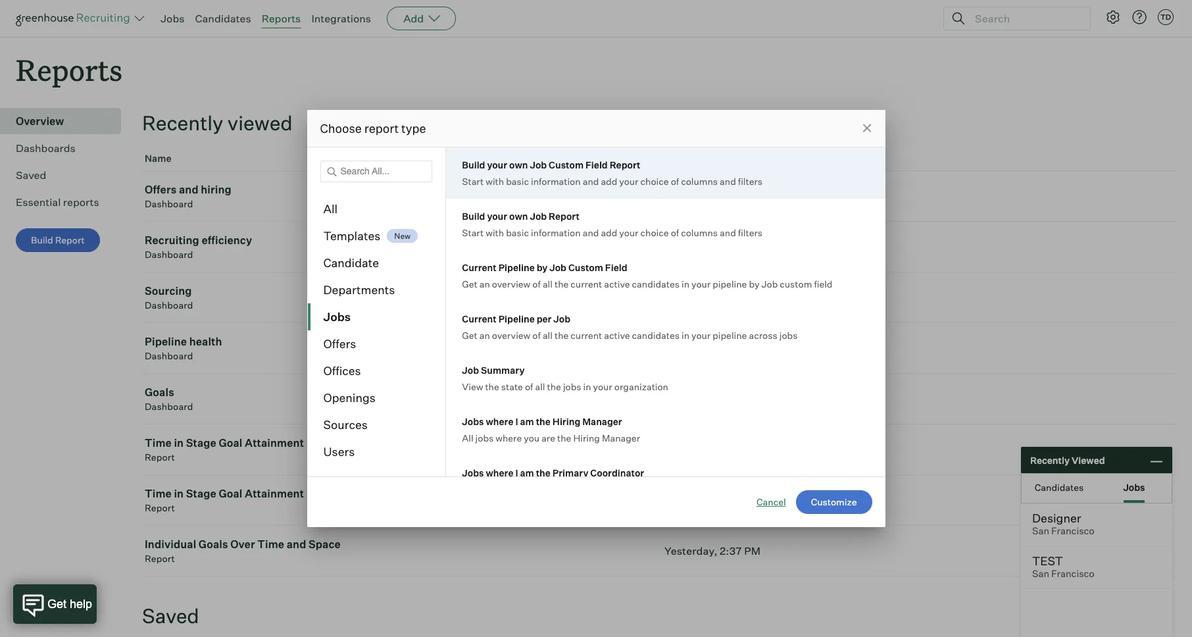 Task type: locate. For each thing, give the bounding box(es) containing it.
san up test
[[1033, 525, 1050, 537]]

am down you
[[520, 467, 534, 479]]

am
[[727, 190, 744, 203], [726, 291, 743, 304], [727, 342, 744, 355], [727, 392, 744, 406]]

1 vertical spatial own
[[509, 211, 528, 222]]

report down individual
[[145, 553, 175, 564]]

current pipeline by job custom field get an overview of all the current active candidates in your pipeline by job custom field
[[462, 262, 833, 290]]

all down the view
[[462, 432, 474, 444]]

1 vertical spatial francisco
[[1052, 568, 1095, 580]]

field
[[586, 159, 608, 170], [605, 262, 628, 273]]

filters
[[738, 176, 763, 187], [738, 227, 763, 238]]

pipeline health dashboard
[[145, 335, 222, 362]]

1 vertical spatial choice
[[641, 227, 669, 238]]

francisco
[[1052, 525, 1095, 537], [1052, 568, 1095, 580]]

0 vertical spatial with
[[486, 176, 504, 187]]

report down essential reports link
[[55, 234, 85, 246]]

individual
[[145, 538, 196, 551]]

and
[[583, 176, 599, 187], [720, 176, 736, 187], [179, 183, 199, 196], [583, 227, 599, 238], [720, 227, 736, 238], [287, 538, 306, 551]]

dashboard inside pipeline health dashboard
[[145, 350, 193, 362]]

choose report type dialog
[[307, 110, 886, 527]]

field inside build your own job custom field report start with basic information and add your choice of columns and filters
[[586, 159, 608, 170]]

configure image
[[1106, 9, 1122, 25]]

jobs left you
[[476, 432, 494, 444]]

current
[[571, 278, 602, 290], [571, 330, 602, 341]]

Search text field
[[972, 9, 1079, 28]]

where for jobs where i am the hiring manager all jobs where you are the hiring manager
[[486, 416, 514, 427]]

2 pipeline from the top
[[713, 330, 747, 341]]

1 vertical spatial basic
[[506, 227, 529, 238]]

in inside 'current pipeline by job custom field get an overview of all the current active candidates in your pipeline by job custom field'
[[682, 278, 690, 290]]

1 vertical spatial custom
[[569, 262, 604, 273]]

2 yesterday, from the top
[[665, 544, 718, 558]]

overview
[[16, 115, 64, 128]]

candidates up today, 6:39 am
[[632, 278, 680, 290]]

information inside build your own job custom field report start with basic information and add your choice of columns and filters
[[531, 176, 581, 187]]

pm for yesterday, 2:59 pm
[[745, 494, 762, 507]]

manager down organization
[[583, 416, 622, 427]]

pipeline inside 'current pipeline per job get an overview of all the current active candidates in your pipeline across jobs'
[[499, 313, 535, 325]]

0 vertical spatial pm
[[745, 494, 762, 507]]

pipeline inside 'current pipeline by job custom field get an overview of all the current active candidates in your pipeline by job custom field'
[[713, 278, 747, 290]]

0 vertical spatial columns
[[681, 176, 718, 187]]

san
[[1033, 525, 1050, 537], [1033, 568, 1050, 580]]

job inside 'current pipeline per job get an overview of all the current active candidates in your pipeline across jobs'
[[554, 313, 571, 325]]

2 get from the top
[[462, 330, 478, 341]]

current up the job summary view the state of all the jobs in your organization
[[571, 330, 602, 341]]

0 horizontal spatial goals
[[145, 386, 174, 399]]

viewed
[[1072, 455, 1106, 466]]

choice
[[641, 176, 669, 187], [641, 227, 669, 238]]

today, for sourcing
[[665, 291, 698, 304]]

dashboards
[[16, 142, 76, 155]]

4 dashboard from the top
[[145, 350, 193, 362]]

current
[[462, 262, 497, 273], [462, 313, 497, 325]]

0 vertical spatial today, 6:38 am
[[665, 342, 744, 355]]

all inside 'current pipeline per job get an overview of all the current active candidates in your pipeline across jobs'
[[543, 330, 553, 341]]

1 candidates from the top
[[632, 278, 680, 290]]

1 pipeline from the top
[[713, 278, 747, 290]]

0 vertical spatial custom
[[549, 159, 584, 170]]

1 with from the top
[[486, 176, 504, 187]]

and left the space
[[287, 538, 306, 551]]

basic
[[506, 176, 529, 187], [506, 227, 529, 238]]

1 an from the top
[[480, 278, 490, 290]]

filters up today, 6:46 am
[[738, 176, 763, 187]]

1 vertical spatial overview
[[492, 330, 531, 341]]

pm
[[745, 494, 762, 507], [745, 544, 761, 558]]

yesterday, for yesterday, 2:37 pm
[[665, 544, 718, 558]]

2 6:38 from the top
[[701, 392, 724, 406]]

1 vertical spatial attainment
[[245, 487, 304, 500]]

add button
[[387, 7, 456, 30]]

0 vertical spatial time in stage goal attainment report
[[145, 437, 304, 463]]

1 am from the top
[[520, 416, 534, 427]]

1 time in stage goal attainment report from the top
[[145, 437, 304, 463]]

columns inside build your own job custom field report start with basic information and add your choice of columns and filters
[[681, 176, 718, 187]]

0 vertical spatial am
[[520, 416, 534, 427]]

reports right candidates link
[[262, 12, 301, 25]]

0 vertical spatial pipeline
[[713, 278, 747, 290]]

own for information
[[509, 211, 528, 222]]

0 vertical spatial recently
[[142, 111, 223, 135]]

recently up the name
[[142, 111, 223, 135]]

add up 'current pipeline by job custom field get an overview of all the current active candidates in your pipeline by job custom field'
[[601, 227, 618, 238]]

job
[[530, 159, 547, 170], [530, 211, 547, 222], [550, 262, 567, 273], [762, 278, 778, 290], [554, 313, 571, 325], [462, 365, 479, 376]]

1 vertical spatial goal
[[219, 487, 243, 500]]

1 6:38 from the top
[[701, 342, 724, 355]]

1 information from the top
[[531, 176, 581, 187]]

2 francisco from the top
[[1052, 568, 1095, 580]]

1 horizontal spatial offers
[[324, 336, 356, 351]]

i down the "state"
[[516, 416, 518, 427]]

today, 6:38 am
[[665, 342, 744, 355], [665, 392, 744, 406]]

am up you
[[520, 416, 534, 427]]

job inside build your own job custom field report start with basic information and add your choice of columns and filters
[[530, 159, 547, 170]]

0 vertical spatial basic
[[506, 176, 529, 187]]

1 choice from the top
[[641, 176, 669, 187]]

1 get from the top
[[462, 278, 478, 290]]

offers up offices in the bottom of the page
[[324, 336, 356, 351]]

pipeline for per
[[499, 313, 535, 325]]

job for build your own job report start with basic information and add your choice of columns and filters
[[530, 211, 547, 222]]

essential
[[16, 196, 61, 209]]

0 vertical spatial overview
[[492, 278, 531, 290]]

0 vertical spatial saved
[[16, 169, 46, 182]]

report up build your own job report start with basic information and add your choice of columns and filters
[[610, 159, 641, 170]]

goals left over
[[199, 538, 228, 551]]

filters inside build your own job report start with basic information and add your choice of columns and filters
[[738, 227, 763, 238]]

active inside 'current pipeline by job custom field get an overview of all the current active candidates in your pipeline by job custom field'
[[604, 278, 630, 290]]

2 basic from the top
[[506, 227, 529, 238]]

goals dashboard
[[145, 386, 193, 412]]

am for hiring
[[520, 416, 534, 427]]

2 overview from the top
[[492, 330, 531, 341]]

your inside the job summary view the state of all the jobs in your organization
[[593, 381, 613, 392]]

in up individual
[[174, 487, 184, 500]]

i for primary
[[516, 467, 518, 479]]

0 vertical spatial francisco
[[1052, 525, 1095, 537]]

with inside build your own job report start with basic information and add your choice of columns and filters
[[486, 227, 504, 238]]

in down goals dashboard
[[174, 437, 184, 450]]

offers down the name
[[145, 183, 177, 196]]

own for with
[[509, 159, 528, 170]]

0 vertical spatial field
[[586, 159, 608, 170]]

columns up today, 6:46 am
[[681, 176, 718, 187]]

information inside build your own job report start with basic information and add your choice of columns and filters
[[531, 227, 581, 238]]

all up templates
[[324, 201, 338, 216]]

3 today, from the top
[[665, 342, 698, 355]]

i
[[516, 416, 518, 427], [516, 467, 518, 479]]

basic inside build your own job report start with basic information and add your choice of columns and filters
[[506, 227, 529, 238]]

2 current from the top
[[462, 313, 497, 325]]

new
[[394, 231, 411, 241]]

1 vertical spatial san
[[1033, 568, 1050, 580]]

francisco up test san francisco at bottom
[[1052, 525, 1095, 537]]

1 horizontal spatial reports
[[262, 12, 301, 25]]

of down per
[[533, 330, 541, 341]]

san inside test san francisco
[[1033, 568, 1050, 580]]

san down "designer san francisco"
[[1033, 568, 1050, 580]]

attainment left users
[[245, 437, 304, 450]]

1 active from the top
[[604, 278, 630, 290]]

pipeline inside 'current pipeline per job get an overview of all the current active candidates in your pipeline across jobs'
[[713, 330, 747, 341]]

of down today, 6:46 am
[[671, 227, 679, 238]]

1 vertical spatial manager
[[602, 432, 641, 444]]

in inside the job summary view the state of all the jobs in your organization
[[584, 381, 591, 392]]

1 vertical spatial 6:38
[[701, 392, 724, 406]]

stage up individual
[[186, 487, 217, 500]]

1 vertical spatial jobs
[[563, 381, 582, 392]]

candidates inside 'current pipeline per job get an overview of all the current active candidates in your pipeline across jobs'
[[632, 330, 680, 341]]

2 information from the top
[[531, 227, 581, 238]]

health
[[189, 335, 222, 348]]

yesterday, left '2:59'
[[665, 494, 718, 507]]

1 horizontal spatial saved
[[142, 604, 199, 628]]

customize button
[[796, 490, 873, 514]]

add
[[601, 176, 618, 187], [601, 227, 618, 238]]

hiring right are
[[574, 432, 600, 444]]

stage
[[186, 437, 217, 450], [186, 487, 217, 500]]

3 dashboard from the top
[[145, 300, 193, 311]]

1 own from the top
[[509, 159, 528, 170]]

0 vertical spatial candidates
[[632, 278, 680, 290]]

today, left 6:39
[[665, 291, 698, 304]]

dashboard up recruiting
[[145, 198, 193, 209]]

6:38
[[701, 342, 724, 355], [701, 392, 724, 406]]

0 horizontal spatial recently
[[142, 111, 223, 135]]

jobs up jobs where i am the hiring manager all jobs where you are the hiring manager
[[563, 381, 582, 392]]

own inside build your own job report start with basic information and add your choice of columns and filters
[[509, 211, 528, 222]]

td button
[[1156, 7, 1177, 28]]

1 horizontal spatial by
[[749, 278, 760, 290]]

type
[[402, 121, 426, 136]]

2 vertical spatial time
[[258, 538, 285, 551]]

add
[[404, 12, 424, 25]]

0 vertical spatial goals
[[145, 386, 174, 399]]

today, 6:38 am for dashboard
[[665, 392, 744, 406]]

1 vertical spatial field
[[605, 262, 628, 273]]

start
[[462, 176, 484, 187], [462, 227, 484, 238]]

sourcing
[[145, 284, 192, 298]]

current inside 'current pipeline by job custom field get an overview of all the current active candidates in your pipeline by job custom field'
[[462, 262, 497, 273]]

1 horizontal spatial all
[[462, 432, 474, 444]]

2 goal from the top
[[219, 487, 243, 500]]

choose
[[320, 121, 362, 136]]

1 vertical spatial today, 6:38 am
[[665, 392, 744, 406]]

0 horizontal spatial offers
[[145, 183, 177, 196]]

your
[[487, 159, 508, 170], [620, 176, 639, 187], [487, 211, 508, 222], [620, 227, 639, 238], [692, 278, 711, 290], [692, 330, 711, 341], [593, 381, 613, 392]]

2 filters from the top
[[738, 227, 763, 238]]

today, for offers and hiring
[[665, 190, 698, 203]]

reports down the greenhouse recruiting image
[[16, 50, 123, 89]]

1 columns from the top
[[681, 176, 718, 187]]

custom inside build your own job custom field report start with basic information and add your choice of columns and filters
[[549, 159, 584, 170]]

and down 6:46
[[720, 227, 736, 238]]

1 vertical spatial pipeline
[[499, 313, 535, 325]]

all right the "state"
[[535, 381, 545, 392]]

reports link
[[262, 12, 301, 25]]

0 vertical spatial own
[[509, 159, 528, 170]]

candidates
[[632, 278, 680, 290], [632, 330, 680, 341]]

1 add from the top
[[601, 176, 618, 187]]

in up today, 6:39 am
[[682, 278, 690, 290]]

by up per
[[537, 262, 548, 273]]

1 vertical spatial an
[[480, 330, 490, 341]]

the inside 'current pipeline by job custom field get an overview of all the current active candidates in your pipeline by job custom field'
[[555, 278, 569, 290]]

2 an from the top
[[480, 330, 490, 341]]

am inside jobs where i am the hiring manager all jobs where you are the hiring manager
[[520, 416, 534, 427]]

all down per
[[543, 330, 553, 341]]

2 add from the top
[[601, 227, 618, 238]]

report inside individual goals over time and space report
[[145, 553, 175, 564]]

dashboard down pipeline health dashboard
[[145, 401, 193, 412]]

current for overview
[[462, 313, 497, 325]]

2 columns from the top
[[681, 227, 718, 238]]

jobs inside jobs where i am the hiring manager all jobs where you are the hiring manager
[[476, 432, 494, 444]]

custom inside 'current pipeline by job custom field get an overview of all the current active candidates in your pipeline by job custom field'
[[569, 262, 604, 273]]

dashboard inside "recruiting efficiency dashboard"
[[145, 249, 193, 260]]

today, 6:38 am down today, 6:39 am
[[665, 342, 744, 355]]

0 vertical spatial start
[[462, 176, 484, 187]]

today, left 6:46
[[665, 190, 698, 203]]

filters down today, 6:46 am
[[738, 227, 763, 238]]

dashboard down health
[[145, 350, 193, 362]]

0 vertical spatial where
[[486, 416, 514, 427]]

offers inside offers and hiring dashboard
[[145, 183, 177, 196]]

report down build your own job custom field report start with basic information and add your choice of columns and filters
[[549, 211, 580, 222]]

francisco inside test san francisco
[[1052, 568, 1095, 580]]

1 vertical spatial hiring
[[574, 432, 600, 444]]

of right the "state"
[[525, 381, 533, 392]]

0 vertical spatial current
[[462, 262, 497, 273]]

td button
[[1159, 9, 1174, 25]]

attainment
[[245, 437, 304, 450], [245, 487, 304, 500]]

1 vertical spatial add
[[601, 227, 618, 238]]

build inside build your own job custom field report start with basic information and add your choice of columns and filters
[[462, 159, 485, 170]]

jobs for organization
[[563, 381, 582, 392]]

pipeline left across on the bottom of page
[[713, 330, 747, 341]]

add inside build your own job custom field report start with basic information and add your choice of columns and filters
[[601, 176, 618, 187]]

1 vertical spatial yesterday,
[[665, 544, 718, 558]]

1 vertical spatial get
[[462, 330, 478, 341]]

start inside build your own job custom field report start with basic information and add your choice of columns and filters
[[462, 176, 484, 187]]

0 horizontal spatial all
[[324, 201, 338, 216]]

2 am from the top
[[520, 467, 534, 479]]

1 vertical spatial with
[[486, 227, 504, 238]]

2 current from the top
[[571, 330, 602, 341]]

i left primary at the bottom left of the page
[[516, 467, 518, 479]]

overview inside 'current pipeline by job custom field get an overview of all the current active candidates in your pipeline by job custom field'
[[492, 278, 531, 290]]

1 dashboard from the top
[[145, 198, 193, 209]]

recently left viewed
[[1031, 455, 1070, 466]]

i inside jobs where i am the hiring manager all jobs where you are the hiring manager
[[516, 416, 518, 427]]

2 own from the top
[[509, 211, 528, 222]]

and inside individual goals over time and space report
[[287, 538, 306, 551]]

get inside 'current pipeline by job custom field get an overview of all the current active candidates in your pipeline by job custom field'
[[462, 278, 478, 290]]

0 vertical spatial choice
[[641, 176, 669, 187]]

yesterday, 2:37 pm
[[665, 544, 761, 558]]

2 i from the top
[[516, 467, 518, 479]]

2 attainment from the top
[[245, 487, 304, 500]]

jobs right across on the bottom of page
[[780, 330, 798, 341]]

francisco down "designer san francisco"
[[1052, 568, 1095, 580]]

2 vertical spatial where
[[486, 467, 514, 479]]

get
[[462, 278, 478, 290], [462, 330, 478, 341]]

1 vertical spatial stage
[[186, 487, 217, 500]]

pipeline
[[713, 278, 747, 290], [713, 330, 747, 341]]

in down today, 6:39 am
[[682, 330, 690, 341]]

0 vertical spatial get
[[462, 278, 478, 290]]

1 vertical spatial current
[[462, 313, 497, 325]]

your inside 'current pipeline per job get an overview of all the current active candidates in your pipeline across jobs'
[[692, 330, 711, 341]]

2 today, from the top
[[665, 291, 698, 304]]

2 vertical spatial pipeline
[[145, 335, 187, 348]]

2 candidates from the top
[[632, 330, 680, 341]]

1 yesterday, from the top
[[665, 494, 718, 507]]

1 vertical spatial all
[[462, 432, 474, 444]]

1 vertical spatial candidates
[[632, 330, 680, 341]]

1 vertical spatial pipeline
[[713, 330, 747, 341]]

am
[[520, 416, 534, 427], [520, 467, 534, 479]]

current up 'current pipeline per job get an overview of all the current active candidates in your pipeline across jobs'
[[571, 278, 602, 290]]

and left hiring
[[179, 183, 199, 196]]

all inside 'current pipeline by job custom field get an overview of all the current active candidates in your pipeline by job custom field'
[[543, 278, 553, 290]]

report inside build your own job report start with basic information and add your choice of columns and filters
[[549, 211, 580, 222]]

0 vertical spatial active
[[604, 278, 630, 290]]

1 current from the top
[[462, 262, 497, 273]]

0 vertical spatial 6:38
[[701, 342, 724, 355]]

report down goals dashboard
[[145, 452, 175, 463]]

dashboard down sourcing
[[145, 300, 193, 311]]

0 vertical spatial by
[[537, 262, 548, 273]]

1 horizontal spatial goals
[[199, 538, 228, 551]]

jobs inside 'current pipeline per job get an overview of all the current active candidates in your pipeline across jobs'
[[780, 330, 798, 341]]

information
[[531, 176, 581, 187], [531, 227, 581, 238]]

time right over
[[258, 538, 285, 551]]

jobs for are
[[476, 432, 494, 444]]

add inside build your own job report start with basic information and add your choice of columns and filters
[[601, 227, 618, 238]]

today, 6:38 am for health
[[665, 342, 744, 355]]

1 vertical spatial start
[[462, 227, 484, 238]]

with
[[486, 176, 504, 187], [486, 227, 504, 238]]

all up per
[[543, 278, 553, 290]]

columns down today, 6:46 am
[[681, 227, 718, 238]]

1 vertical spatial i
[[516, 467, 518, 479]]

2 active from the top
[[604, 330, 630, 341]]

4 today, from the top
[[665, 392, 698, 406]]

current inside 'current pipeline per job get an overview of all the current active candidates in your pipeline across jobs'
[[571, 330, 602, 341]]

2 with from the top
[[486, 227, 504, 238]]

offers
[[145, 183, 177, 196], [324, 336, 356, 351]]

1 vertical spatial offers
[[324, 336, 356, 351]]

0 vertical spatial information
[[531, 176, 581, 187]]

1 current from the top
[[571, 278, 602, 290]]

1 san from the top
[[1033, 525, 1050, 537]]

of up per
[[533, 278, 541, 290]]

today,
[[665, 190, 698, 203], [665, 291, 698, 304], [665, 342, 698, 355], [665, 392, 698, 406]]

job inside build your own job report start with basic information and add your choice of columns and filters
[[530, 211, 547, 222]]

1 vertical spatial filters
[[738, 227, 763, 238]]

1 vertical spatial current
[[571, 330, 602, 341]]

start inside build your own job report start with basic information and add your choice of columns and filters
[[462, 227, 484, 238]]

offers inside choose report type dialog
[[324, 336, 356, 351]]

choice up today, 6:46 am
[[641, 176, 669, 187]]

stage down goals dashboard
[[186, 437, 217, 450]]

1 start from the top
[[462, 176, 484, 187]]

today, up organization
[[665, 342, 698, 355]]

all inside jobs where i am the hiring manager all jobs where you are the hiring manager
[[462, 432, 474, 444]]

recently viewed
[[142, 111, 293, 135]]

0 vertical spatial goal
[[219, 437, 243, 450]]

name
[[145, 153, 172, 164]]

time down goals dashboard
[[145, 437, 172, 450]]

am for pipeline health
[[727, 342, 744, 355]]

across
[[749, 330, 778, 341]]

pipeline up 6:39
[[713, 278, 747, 290]]

choice up 'current pipeline by job custom field get an overview of all the current active candidates in your pipeline by job custom field'
[[641, 227, 669, 238]]

field up build your own job report start with basic information and add your choice of columns and filters
[[586, 159, 608, 170]]

francisco inside "designer san francisco"
[[1052, 525, 1095, 537]]

1 goal from the top
[[219, 437, 243, 450]]

0 vertical spatial filters
[[738, 176, 763, 187]]

2 start from the top
[[462, 227, 484, 238]]

active up 'current pipeline per job get an overview of all the current active candidates in your pipeline across jobs'
[[604, 278, 630, 290]]

td
[[1161, 13, 1172, 22]]

get inside 'current pipeline per job get an overview of all the current active candidates in your pipeline across jobs'
[[462, 330, 478, 341]]

pm right '2:59'
[[745, 494, 762, 507]]

job for current pipeline by job custom field get an overview of all the current active candidates in your pipeline by job custom field
[[550, 262, 567, 273]]

1 horizontal spatial jobs
[[563, 381, 582, 392]]

individual goals over time and space report
[[145, 538, 341, 564]]

of up today, 6:46 am
[[671, 176, 679, 187]]

recently for recently viewed
[[1031, 455, 1070, 466]]

active up organization
[[604, 330, 630, 341]]

filters inside build your own job custom field report start with basic information and add your choice of columns and filters
[[738, 176, 763, 187]]

am for offers and hiring
[[727, 190, 744, 203]]

hiring up are
[[553, 416, 581, 427]]

field for current
[[605, 262, 628, 273]]

time in stage goal attainment report
[[145, 437, 304, 463], [145, 487, 304, 514]]

1 filters from the top
[[738, 176, 763, 187]]

overview
[[492, 278, 531, 290], [492, 330, 531, 341]]

1 vertical spatial build
[[462, 211, 485, 222]]

reports
[[63, 196, 99, 209]]

goals down pipeline health dashboard
[[145, 386, 174, 399]]

recently viewed
[[1031, 455, 1106, 466]]

san inside "designer san francisco"
[[1033, 525, 1050, 537]]

0 vertical spatial manager
[[583, 416, 622, 427]]

overview inside 'current pipeline per job get an overview of all the current active candidates in your pipeline across jobs'
[[492, 330, 531, 341]]

dashboard down recruiting
[[145, 249, 193, 260]]

1 vertical spatial pm
[[745, 544, 761, 558]]

field inside 'current pipeline by job custom field get an overview of all the current active candidates in your pipeline by job custom field'
[[605, 262, 628, 273]]

1 overview from the top
[[492, 278, 531, 290]]

0 horizontal spatial jobs
[[476, 432, 494, 444]]

candidates up organization
[[632, 330, 680, 341]]

san for designer
[[1033, 525, 1050, 537]]

build inside build your own job report start with basic information and add your choice of columns and filters
[[462, 211, 485, 222]]

0 horizontal spatial by
[[537, 262, 548, 273]]

yesterday, left '2:37'
[[665, 544, 718, 558]]

1 vertical spatial all
[[543, 330, 553, 341]]

all
[[543, 278, 553, 290], [543, 330, 553, 341], [535, 381, 545, 392]]

1 vertical spatial columns
[[681, 227, 718, 238]]

0 vertical spatial build
[[462, 159, 485, 170]]

current for get
[[462, 262, 497, 273]]

2 choice from the top
[[641, 227, 669, 238]]

2 today, 6:38 am from the top
[[665, 392, 744, 406]]

goals
[[145, 386, 174, 399], [199, 538, 228, 551]]

0 vertical spatial add
[[601, 176, 618, 187]]

customize
[[811, 496, 857, 508]]

2 san from the top
[[1033, 568, 1050, 580]]

in left organization
[[584, 381, 591, 392]]

time
[[145, 437, 172, 450], [145, 487, 172, 500], [258, 538, 285, 551]]

1 today, from the top
[[665, 190, 698, 203]]

goal
[[219, 437, 243, 450], [219, 487, 243, 500]]

0 vertical spatial stage
[[186, 437, 217, 450]]

1 vertical spatial information
[[531, 227, 581, 238]]

2 dashboard from the top
[[145, 249, 193, 260]]

pm right '2:37'
[[745, 544, 761, 558]]

candidate
[[324, 255, 379, 270]]

1 today, 6:38 am from the top
[[665, 342, 744, 355]]

pm for yesterday, 2:37 pm
[[745, 544, 761, 558]]

report inside build your own job custom field report start with basic information and add your choice of columns and filters
[[610, 159, 641, 170]]

of inside 'current pipeline per job get an overview of all the current active candidates in your pipeline across jobs'
[[533, 330, 541, 341]]

manager up coordinator
[[602, 432, 641, 444]]

1 vertical spatial reports
[[16, 50, 123, 89]]

1 vertical spatial recently
[[1031, 455, 1070, 466]]

2 vertical spatial build
[[31, 234, 53, 246]]

basic inside build your own job custom field report start with basic information and add your choice of columns and filters
[[506, 176, 529, 187]]

pipeline inside 'current pipeline by job custom field get an overview of all the current active candidates in your pipeline by job custom field'
[[499, 262, 535, 273]]

today, down organization
[[665, 392, 698, 406]]

by left custom at the top of page
[[749, 278, 760, 290]]

time up individual
[[145, 487, 172, 500]]

1 i from the top
[[516, 416, 518, 427]]

1 vertical spatial am
[[520, 467, 534, 479]]

today, 6:38 am down organization
[[665, 392, 744, 406]]

1 francisco from the top
[[1052, 525, 1095, 537]]

pipeline inside pipeline health dashboard
[[145, 335, 187, 348]]

recently for recently viewed
[[142, 111, 223, 135]]

jobs inside the job summary view the state of all the jobs in your organization
[[563, 381, 582, 392]]

0 vertical spatial san
[[1033, 525, 1050, 537]]

field down build your own job report start with basic information and add your choice of columns and filters
[[605, 262, 628, 273]]

jobs inside jobs where i am the hiring manager all jobs where you are the hiring manager
[[462, 416, 484, 427]]

the inside 'current pipeline per job get an overview of all the current active candidates in your pipeline across jobs'
[[555, 330, 569, 341]]

1 basic from the top
[[506, 176, 529, 187]]

1 horizontal spatial recently
[[1031, 455, 1070, 466]]

viewed
[[228, 111, 293, 135]]

own inside build your own job custom field report start with basic information and add your choice of columns and filters
[[509, 159, 528, 170]]

1 vertical spatial time in stage goal attainment report
[[145, 487, 304, 514]]

attainment up over
[[245, 487, 304, 500]]

add up build your own job report start with basic information and add your choice of columns and filters
[[601, 176, 618, 187]]

pipeline
[[499, 262, 535, 273], [499, 313, 535, 325], [145, 335, 187, 348]]

0 vertical spatial all
[[324, 201, 338, 216]]

2 horizontal spatial jobs
[[780, 330, 798, 341]]

jobs
[[161, 12, 185, 25], [324, 309, 351, 324], [462, 416, 484, 427], [462, 467, 484, 479], [1124, 482, 1146, 493]]

current inside 'current pipeline per job get an overview of all the current active candidates in your pipeline across jobs'
[[462, 313, 497, 325]]



Task type: describe. For each thing, give the bounding box(es) containing it.
goals inside individual goals over time and space report
[[199, 538, 228, 551]]

organization
[[615, 381, 669, 392]]

openings
[[324, 390, 376, 405]]

1 vertical spatial where
[[496, 432, 522, 444]]

build report
[[31, 234, 85, 246]]

0 horizontal spatial reports
[[16, 50, 123, 89]]

i for hiring
[[516, 416, 518, 427]]

and up 6:46
[[720, 176, 736, 187]]

offers for offers and hiring dashboard
[[145, 183, 177, 196]]

in inside 'current pipeline per job get an overview of all the current active candidates in your pipeline across jobs'
[[682, 330, 690, 341]]

report up individual
[[145, 502, 175, 514]]

of inside build your own job custom field report start with basic information and add your choice of columns and filters
[[671, 176, 679, 187]]

offices
[[324, 363, 361, 378]]

sources
[[324, 417, 368, 432]]

jobs where i am the hiring manager all jobs where you are the hiring manager
[[462, 416, 641, 444]]

1 stage from the top
[[186, 437, 217, 450]]

field
[[814, 278, 833, 290]]

2:37
[[720, 544, 742, 558]]

designer san francisco
[[1033, 511, 1095, 537]]

0 vertical spatial time
[[145, 437, 172, 450]]

test san francisco
[[1033, 554, 1095, 580]]

francisco for test
[[1052, 568, 1095, 580]]

essential reports
[[16, 196, 99, 209]]

over
[[231, 538, 255, 551]]

2:59
[[720, 494, 743, 507]]

integrations link
[[312, 12, 371, 25]]

pipeline for by
[[499, 262, 535, 273]]

where for jobs where i am the primary coordinator
[[486, 467, 514, 479]]

candidates inside 'current pipeline by job custom field get an overview of all the current active candidates in your pipeline by job custom field'
[[632, 278, 680, 290]]

and up build your own job report start with basic information and add your choice of columns and filters
[[583, 176, 599, 187]]

1 attainment from the top
[[245, 437, 304, 450]]

am for goals
[[727, 392, 744, 406]]

2 time in stage goal attainment report from the top
[[145, 487, 304, 514]]

are
[[542, 432, 556, 444]]

0 vertical spatial hiring
[[553, 416, 581, 427]]

choice inside build your own job custom field report start with basic information and add your choice of columns and filters
[[641, 176, 669, 187]]

state
[[501, 381, 523, 392]]

of inside 'current pipeline by job custom field get an overview of all the current active candidates in your pipeline by job custom field'
[[533, 278, 541, 290]]

time inside individual goals over time and space report
[[258, 538, 285, 551]]

an inside 'current pipeline by job custom field get an overview of all the current active candidates in your pipeline by job custom field'
[[480, 278, 490, 290]]

per
[[537, 313, 552, 325]]

candidates
[[195, 12, 251, 25]]

jobs link
[[161, 12, 185, 25]]

test
[[1033, 554, 1064, 568]]

0 vertical spatial reports
[[262, 12, 301, 25]]

field for add
[[586, 159, 608, 170]]

build your own job custom field report start with basic information and add your choice of columns and filters
[[462, 159, 763, 187]]

overview link
[[16, 113, 116, 129]]

2 stage from the top
[[186, 487, 217, 500]]

Search All... text field
[[320, 161, 433, 182]]

today, 6:39 am
[[665, 291, 743, 304]]

yesterday, for yesterday, 2:59 pm
[[665, 494, 718, 507]]

and inside offers and hiring dashboard
[[179, 183, 199, 196]]

columns inside build your own job report start with basic information and add your choice of columns and filters
[[681, 227, 718, 238]]

you
[[524, 432, 540, 444]]

job inside the job summary view the state of all the jobs in your organization
[[462, 365, 479, 376]]

job for current pipeline per job get an overview of all the current active candidates in your pipeline across jobs
[[554, 313, 571, 325]]

with inside build your own job custom field report start with basic information and add your choice of columns and filters
[[486, 176, 504, 187]]

6:38 for health
[[701, 342, 724, 355]]

report
[[365, 121, 399, 136]]

current pipeline per job get an overview of all the current active candidates in your pipeline across jobs
[[462, 313, 798, 341]]

hiring
[[201, 183, 232, 196]]

custom
[[780, 278, 813, 290]]

offers and hiring dashboard
[[145, 183, 232, 209]]

goals inside goals dashboard
[[145, 386, 174, 399]]

recruiting
[[145, 234, 199, 247]]

of inside build your own job report start with basic information and add your choice of columns and filters
[[671, 227, 679, 238]]

primary
[[553, 467, 589, 479]]

and down build your own job custom field report start with basic information and add your choice of columns and filters
[[583, 227, 599, 238]]

francisco for designer
[[1052, 525, 1095, 537]]

job summary view the state of all the jobs in your organization
[[462, 365, 669, 392]]

your inside 'current pipeline by job custom field get an overview of all the current active candidates in your pipeline by job custom field'
[[692, 278, 711, 290]]

dashboards link
[[16, 140, 116, 156]]

build report button
[[16, 229, 100, 252]]

1 vertical spatial by
[[749, 278, 760, 290]]

all inside the job summary view the state of all the jobs in your organization
[[535, 381, 545, 392]]

recruiting efficiency dashboard
[[145, 234, 252, 260]]

am for sourcing
[[726, 291, 743, 304]]

choice inside build your own job report start with basic information and add your choice of columns and filters
[[641, 227, 669, 238]]

report inside button
[[55, 234, 85, 246]]

summary
[[481, 365, 525, 376]]

job for build your own job custom field report start with basic information and add your choice of columns and filters
[[530, 159, 547, 170]]

an inside 'current pipeline per job get an overview of all the current active candidates in your pipeline across jobs'
[[480, 330, 490, 341]]

integrations
[[312, 12, 371, 25]]

cancel link
[[757, 496, 786, 509]]

yesterday, 2:59 pm
[[665, 494, 762, 507]]

dashboard inside offers and hiring dashboard
[[145, 198, 193, 209]]

today, for pipeline health
[[665, 342, 698, 355]]

build for build your own job custom field report
[[462, 159, 485, 170]]

choose report type
[[320, 121, 426, 136]]

cancel
[[757, 496, 786, 508]]

candidates link
[[195, 12, 251, 25]]

offers for offers
[[324, 336, 356, 351]]

custom for the
[[569, 262, 604, 273]]

6:46
[[701, 190, 724, 203]]

6:39
[[701, 291, 724, 304]]

saved link
[[16, 167, 116, 183]]

1 vertical spatial time
[[145, 487, 172, 500]]

greenhouse recruiting image
[[16, 11, 134, 26]]

space
[[309, 538, 341, 551]]

jobs where i am the primary coordinator
[[462, 467, 645, 479]]

5 dashboard from the top
[[145, 401, 193, 412]]

view
[[462, 381, 483, 392]]

designer
[[1033, 511, 1082, 525]]

current inside 'current pipeline by job custom field get an overview of all the current active candidates in your pipeline by job custom field'
[[571, 278, 602, 290]]

6:38 for dashboard
[[701, 392, 724, 406]]

build for build your own job report
[[462, 211, 485, 222]]

0 horizontal spatial saved
[[16, 169, 46, 182]]

coordinator
[[591, 467, 645, 479]]

build inside button
[[31, 234, 53, 246]]

today, 6:46 am
[[665, 190, 744, 203]]

am for primary
[[520, 467, 534, 479]]

custom for and
[[549, 159, 584, 170]]

departments
[[324, 282, 395, 297]]

today, for goals
[[665, 392, 698, 406]]

build your own job report start with basic information and add your choice of columns and filters
[[462, 211, 763, 238]]

efficiency
[[202, 234, 252, 247]]

of inside the job summary view the state of all the jobs in your organization
[[525, 381, 533, 392]]

templates
[[324, 228, 381, 243]]

san for test
[[1033, 568, 1050, 580]]

sourcing dashboard
[[145, 284, 193, 311]]

essential reports link
[[16, 194, 116, 210]]

active inside 'current pipeline per job get an overview of all the current active candidates in your pipeline across jobs'
[[604, 330, 630, 341]]

users
[[324, 444, 355, 459]]

1 vertical spatial saved
[[142, 604, 199, 628]]



Task type: vqa. For each thing, say whether or not it's contained in the screenshot.


